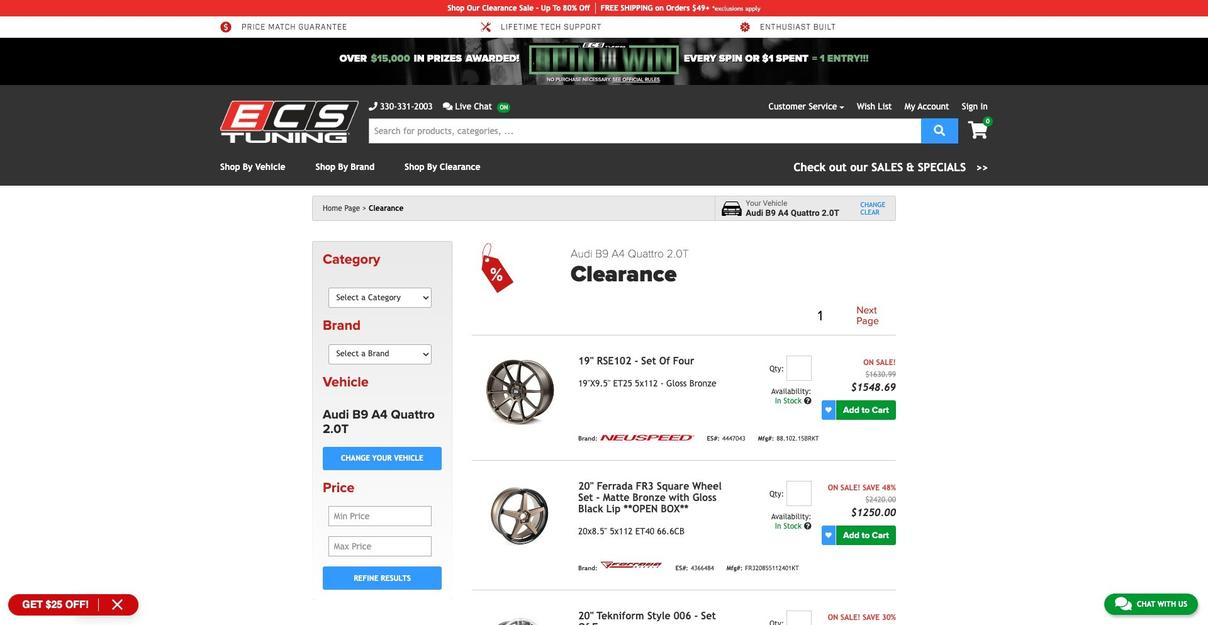 Task type: vqa. For each thing, say whether or not it's contained in the screenshot.
INTERIOR
no



Task type: describe. For each thing, give the bounding box(es) containing it.
ecs tuning image
[[220, 101, 359, 143]]

neuspeed - corporate logo image
[[600, 435, 695, 441]]

ecs tuning 'spin to win' contest logo image
[[529, 43, 679, 74]]

es#4447043 - 88.102.15brkt - 19" rse102 - set of four - 19"x9.5" et25 5x112 - gloss bronze - neuspeed - audi image
[[473, 356, 568, 427]]

comments image
[[1115, 596, 1132, 611]]

search image
[[934, 124, 946, 136]]

add to wish list image for question circle icon
[[826, 407, 832, 413]]

Min Price number field
[[328, 506, 432, 526]]



Task type: locate. For each thing, give the bounding box(es) containing it.
es#4366484 - fr320855112401kt - 20" ferrada fr3 square wheel set -  matte bronze with gloss black lip **open box** - 20x8.5" 5x112 et40 66.6cb - ferrada wheels - audi bmw volkswagen image
[[473, 481, 568, 553]]

question circle image
[[804, 522, 812, 530]]

add to wish list image for question circle image
[[826, 532, 832, 538]]

1 add to wish list image from the top
[[826, 407, 832, 413]]

comments image
[[443, 102, 453, 111]]

None number field
[[787, 356, 812, 381], [787, 481, 812, 506], [787, 610, 812, 625], [787, 356, 812, 381], [787, 481, 812, 506], [787, 610, 812, 625]]

paginated product list navigation navigation
[[571, 303, 896, 330]]

add to wish list image
[[826, 407, 832, 413], [826, 532, 832, 538]]

question circle image
[[804, 397, 812, 405]]

0 vertical spatial add to wish list image
[[826, 407, 832, 413]]

ferrada wheels - corporate logo image
[[600, 560, 663, 570]]

2 add to wish list image from the top
[[826, 532, 832, 538]]

1 vertical spatial add to wish list image
[[826, 532, 832, 538]]

Max Price number field
[[328, 536, 432, 557]]

Search text field
[[369, 118, 922, 144]]

phone image
[[369, 102, 378, 111]]

es#4624063 - 006-12kt1 - 20" tekniform style 006 - set of four - 20"x9" et30 5x112 - hyper silver - tekniform - audi bmw mini image
[[473, 610, 568, 625]]

shopping cart image
[[968, 121, 988, 139]]



